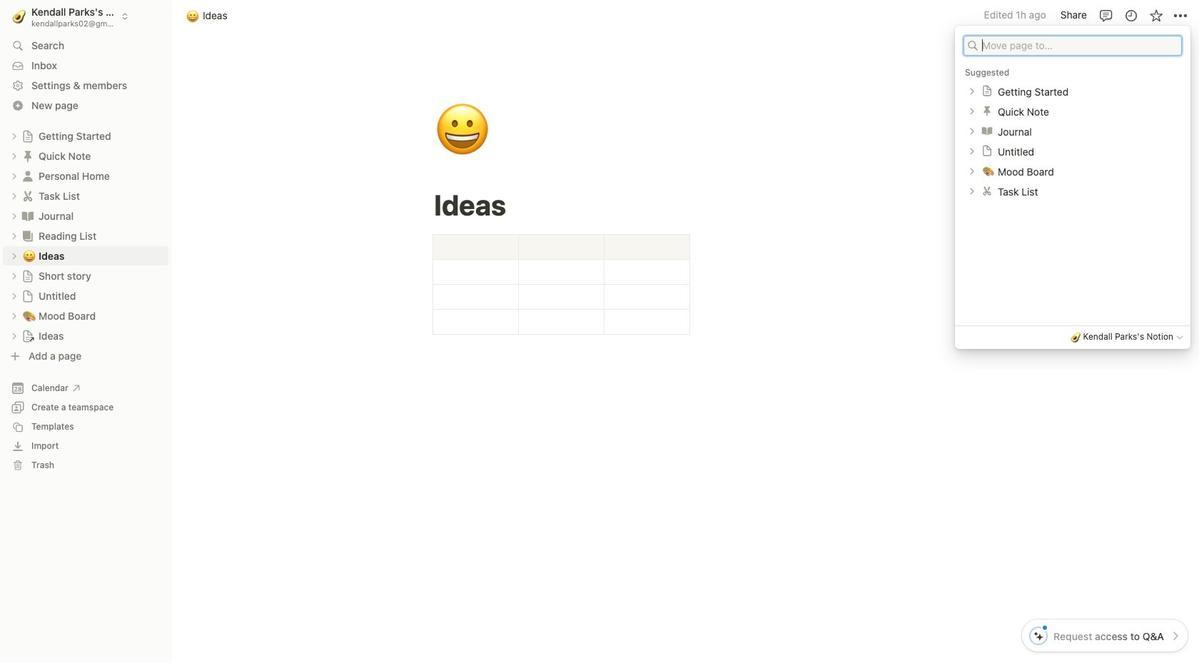 Task type: vqa. For each thing, say whether or not it's contained in the screenshot.
👉 image
no



Task type: describe. For each thing, give the bounding box(es) containing it.
🎨 image
[[983, 163, 995, 178]]

open image
[[968, 107, 977, 115]]

updates image
[[1124, 8, 1139, 22]]

2 open image from the top
[[968, 127, 977, 135]]



Task type: locate. For each thing, give the bounding box(es) containing it.
0 vertical spatial open image
[[968, 87, 977, 95]]

open image
[[968, 87, 977, 95], [968, 127, 977, 135]]

😀 image
[[186, 7, 199, 24], [435, 94, 491, 167]]

1 open image from the top
[[968, 87, 977, 95]]

0 horizontal spatial 😀 image
[[186, 7, 199, 24]]

Move page to… text field
[[983, 38, 1175, 52]]

🥑 image
[[1071, 331, 1081, 343]]

open image down open image
[[968, 127, 977, 135]]

1 horizontal spatial 😀 image
[[435, 94, 491, 167]]

1 vertical spatial open image
[[968, 127, 977, 135]]

🥑 image
[[12, 7, 26, 25]]

1 vertical spatial 😀 image
[[435, 94, 491, 167]]

open image up open image
[[968, 87, 977, 95]]

0 vertical spatial 😀 image
[[186, 7, 199, 24]]

favorite image
[[1149, 8, 1164, 22]]

comments image
[[1099, 8, 1114, 22]]



